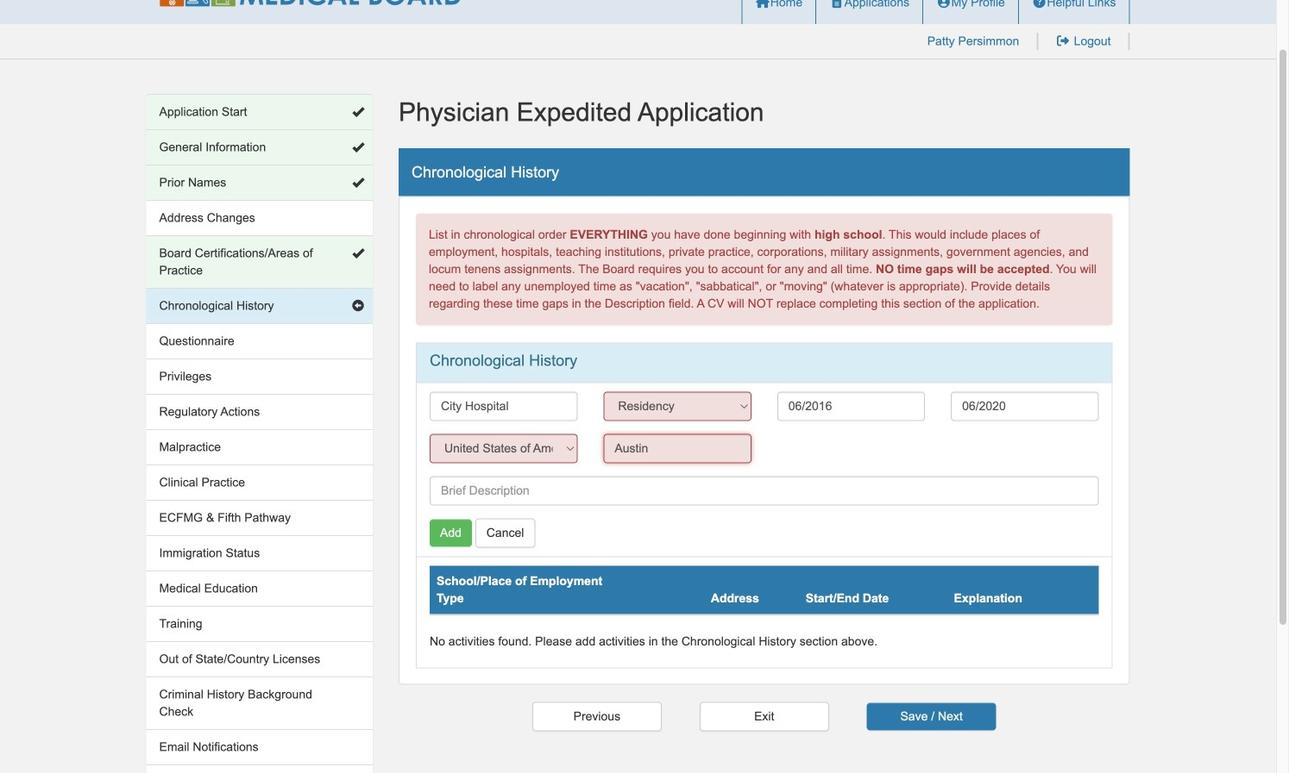 Task type: locate. For each thing, give the bounding box(es) containing it.
0 vertical spatial ok image
[[352, 106, 364, 118]]

question circle image
[[1032, 0, 1047, 8]]

2 vertical spatial ok image
[[352, 177, 364, 189]]

1 vertical spatial ok image
[[352, 142, 364, 154]]

Brief Description text field
[[430, 477, 1099, 506]]

None button
[[532, 703, 662, 732], [700, 703, 829, 732], [532, 703, 662, 732], [700, 703, 829, 732]]

ok image
[[352, 248, 364, 260]]

home image
[[755, 0, 770, 8]]

ok image
[[352, 106, 364, 118], [352, 142, 364, 154], [352, 177, 364, 189]]

End Date (MM/YYYY) text field
[[951, 392, 1099, 421]]

None submit
[[867, 704, 996, 731]]



Task type: describe. For each thing, give the bounding box(es) containing it.
sign out image
[[1056, 35, 1071, 47]]

file text image
[[829, 0, 844, 8]]

School/Place of Employment text field
[[430, 392, 578, 421]]

user circle image
[[936, 0, 951, 8]]

Start Date (MM/YYYY) text field
[[777, 392, 925, 421]]

1 ok image from the top
[[352, 106, 364, 118]]

2 ok image from the top
[[352, 142, 364, 154]]

City text field
[[603, 434, 751, 464]]

3 ok image from the top
[[352, 177, 364, 189]]

north carolina medical board logo image
[[159, 0, 461, 7]]

circle arrow left image
[[352, 300, 364, 312]]



Task type: vqa. For each thing, say whether or not it's contained in the screenshot.
bottommost ok icon
yes



